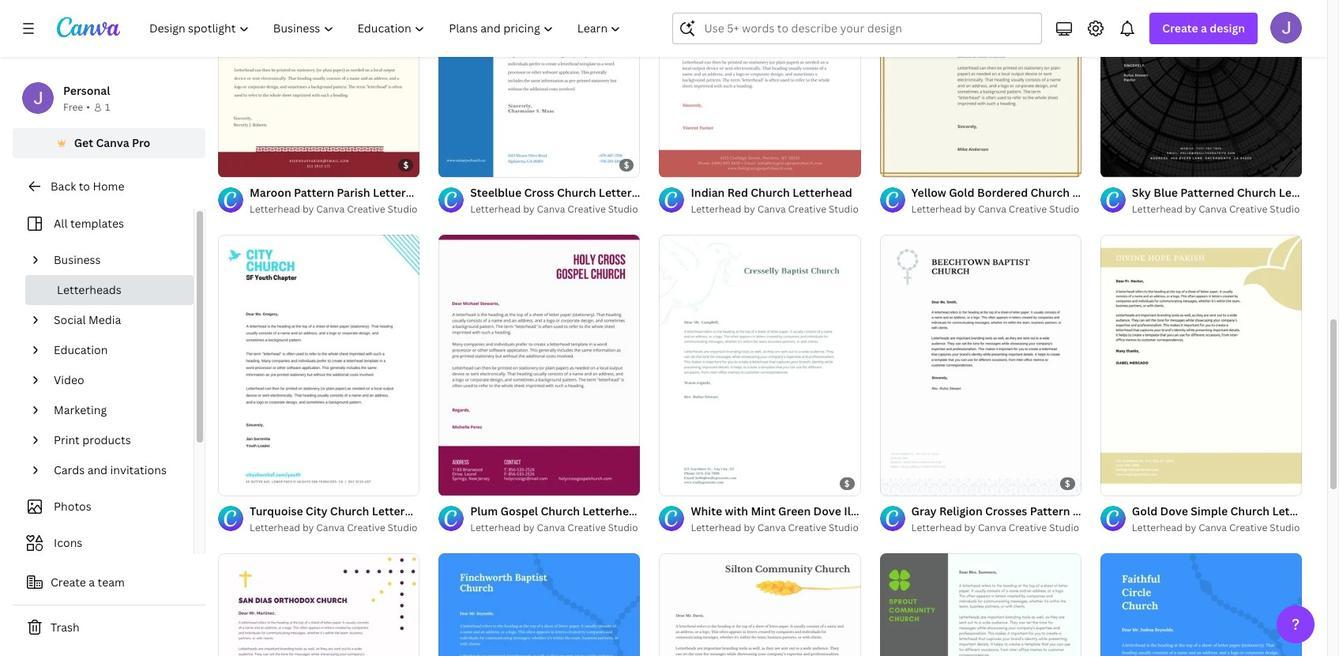 Task type: vqa. For each thing, say whether or not it's contained in the screenshot.
time
no



Task type: describe. For each thing, give the bounding box(es) containing it.
studio inside turquoise city church letterhead letterhead by canva creative studio
[[388, 521, 418, 534]]

creative inside steelblue cross church letterhead letterhead by canva creative studio
[[568, 202, 606, 216]]

canva inside sky blue patterned church letterhead letterhead by canva creative studio
[[1199, 202, 1227, 216]]

pro
[[132, 135, 150, 150]]

canva inside button
[[96, 135, 129, 150]]

canva inside yellow gold bordered church letterhead letterhead by canva creative studio
[[978, 202, 1007, 216]]

studio inside indian red church letterhead letterhead by canva creative studio
[[829, 202, 859, 216]]

video link
[[47, 365, 184, 395]]

letterhead by canva creative studio link for yellow
[[912, 202, 1082, 217]]

get canva pro button
[[13, 128, 205, 158]]

gray
[[912, 504, 937, 519]]

gray religion crosses pattern church letterhead link
[[912, 503, 1175, 520]]

create for create a design
[[1163, 21, 1199, 36]]

Search search field
[[705, 13, 1033, 43]]

letterhead by canva creative studio link for plum
[[470, 520, 641, 536]]

letterhead by canva creative studio link up yellow leaf watercolor baptist church letterhead image on the bottom of page
[[691, 520, 861, 536]]

back to home
[[51, 179, 124, 194]]

gold inside yellow gold bordered church letterhead letterhead by canva creative studio
[[949, 185, 975, 200]]

church inside sky blue patterned church letterhead letterhead by canva creative studio
[[1238, 185, 1277, 200]]

sky blue patterned church letterhead letterhead by canva creative studio
[[1132, 185, 1339, 216]]

canva inside indian red church letterhead letterhead by canva creative studio
[[758, 202, 786, 216]]

back
[[51, 179, 76, 194]]

$ for steelblue cross church letterhead
[[624, 159, 629, 171]]

to
[[79, 179, 90, 194]]

print products
[[54, 432, 131, 447]]

steelblue cross church letterhead link
[[470, 184, 659, 202]]

trash link
[[13, 612, 205, 643]]

letterhead by canva creative studio link for sky
[[1132, 202, 1303, 217]]

letterhead by canva creative studio
[[691, 521, 859, 535]]

church inside the gray religion crosses pattern church letterhead letterhead by canva creative studio
[[1073, 504, 1112, 519]]

letterhead by canva creative studio link for maroon
[[250, 201, 420, 217]]

jacob simon image
[[1271, 12, 1303, 43]]

indian red church letterhead letterhead by canva creative studio
[[691, 185, 859, 216]]

social media
[[54, 312, 121, 327]]

business
[[54, 252, 101, 267]]

canva inside the gray religion crosses pattern church letterhead letterhead by canva creative studio
[[978, 521, 1007, 535]]

marketing link
[[47, 395, 184, 425]]

simple
[[1191, 504, 1228, 519]]

1
[[105, 100, 110, 114]]

sky
[[1132, 185, 1151, 200]]

canva up yellow leaf watercolor baptist church letterhead image on the bottom of page
[[758, 521, 786, 535]]

templates
[[70, 216, 124, 231]]

studio inside gold dove simple church letterhead letterhead by canva creative studio
[[1270, 521, 1300, 535]]

turquoise city church letterhead link
[[250, 503, 432, 520]]

team
[[98, 575, 125, 590]]

creative inside turquoise city church letterhead letterhead by canva creative studio
[[347, 521, 385, 534]]

personal
[[63, 83, 110, 98]]

studio inside sky blue patterned church letterhead letterhead by canva creative studio
[[1270, 202, 1300, 216]]

create a team button
[[13, 567, 205, 598]]

media
[[89, 312, 121, 327]]

letterhead by canva creative studio link for gray
[[912, 520, 1082, 536]]

print products link
[[47, 425, 184, 455]]

icons
[[54, 535, 82, 550]]

$ for maroon pattern parish letterhead
[[403, 159, 409, 171]]

canva inside turquoise city church letterhead letterhead by canva creative studio
[[316, 521, 345, 534]]

church inside plum gospel church letterhead letterhead by canva creative studio
[[541, 504, 580, 519]]

a for team
[[89, 575, 95, 590]]

top level navigation element
[[139, 13, 635, 44]]

plum gospel church letterhead link
[[470, 503, 643, 520]]

canva inside maroon pattern parish letterhead letterhead by canva creative studio
[[316, 202, 345, 216]]

red
[[728, 185, 748, 200]]

by inside maroon pattern parish letterhead letterhead by canva creative studio
[[303, 202, 314, 216]]

business link
[[47, 245, 184, 275]]

by inside steelblue cross church letterhead letterhead by canva creative studio
[[523, 202, 535, 216]]

church inside turquoise city church letterhead letterhead by canva creative studio
[[330, 504, 369, 519]]

maroon pattern parish letterhead link
[[250, 184, 433, 201]]

city
[[306, 504, 328, 519]]

purple yellow light rays church letterhead image
[[218, 553, 420, 656]]

photos link
[[22, 492, 184, 522]]

blue green seed community church flower pastor letterhead image
[[880, 554, 1082, 656]]

all templates
[[54, 216, 124, 231]]

and
[[87, 462, 108, 477]]

maroon pattern parish letterhead letterhead by canva creative studio
[[250, 185, 433, 216]]

photos
[[54, 499, 91, 514]]

creative inside gold dove simple church letterhead letterhead by canva creative studio
[[1230, 521, 1268, 535]]

letterhead by canva creative studio link for indian
[[691, 202, 859, 217]]

get
[[74, 135, 93, 150]]

steelblue cross church letterhead image
[[439, 0, 641, 177]]

creative inside indian red church letterhead letterhead by canva creative studio
[[788, 202, 827, 216]]

by inside turquoise city church letterhead letterhead by canva creative studio
[[303, 521, 314, 534]]

creative inside plum gospel church letterhead letterhead by canva creative studio
[[568, 521, 606, 535]]

turquoise city church letterhead letterhead by canva creative studio
[[250, 504, 432, 534]]

studio inside maroon pattern parish letterhead letterhead by canva creative studio
[[388, 202, 418, 216]]



Task type: locate. For each thing, give the bounding box(es) containing it.
studio inside plum gospel church letterhead letterhead by canva creative studio
[[608, 521, 638, 535]]

turquoise
[[250, 504, 303, 519]]

studio
[[388, 202, 418, 216], [608, 202, 638, 216], [829, 202, 859, 216], [1050, 202, 1080, 216], [1270, 202, 1300, 216], [388, 521, 418, 534], [608, 521, 638, 535], [829, 521, 859, 535], [1050, 521, 1080, 535], [1270, 521, 1300, 535]]

cards
[[54, 462, 85, 477]]

canva down simple
[[1199, 521, 1227, 535]]

create inside "button"
[[51, 575, 86, 590]]

sky blue patterned church letterhead image
[[1101, 0, 1303, 177]]

1 horizontal spatial create
[[1163, 21, 1199, 36]]

pattern
[[294, 185, 334, 200], [1030, 504, 1071, 519]]

indian red church letterhead link
[[691, 184, 859, 202]]

creative inside yellow gold bordered church letterhead letterhead by canva creative studio
[[1009, 202, 1047, 216]]

0 vertical spatial pattern
[[294, 185, 334, 200]]

all templates link
[[22, 209, 184, 239]]

canva down indian red church letterhead link
[[758, 202, 786, 216]]

creative inside sky blue patterned church letterhead letterhead by canva creative studio
[[1230, 202, 1268, 216]]

back to home link
[[13, 171, 205, 202]]

by inside the gray religion crosses pattern church letterhead letterhead by canva creative studio
[[965, 521, 976, 535]]

by inside plum gospel church letterhead letterhead by canva creative studio
[[523, 521, 535, 535]]

create left design
[[1163, 21, 1199, 36]]

0 vertical spatial create
[[1163, 21, 1199, 36]]

canva left the pro
[[96, 135, 129, 150]]

1 horizontal spatial a
[[1201, 21, 1208, 36]]

letterheads
[[57, 282, 121, 297]]

icons link
[[22, 528, 184, 558]]

letterhead by canva creative studio link down "cross"
[[470, 202, 641, 217]]

yellow gold bordered church letterhead letterhead by canva creative studio
[[912, 185, 1133, 216]]

by down "cross"
[[523, 202, 535, 216]]

gold dove simple church letterhead link
[[1132, 503, 1333, 520]]

studio inside yellow gold bordered church letterhead letterhead by canva creative studio
[[1050, 202, 1080, 216]]

1 vertical spatial pattern
[[1030, 504, 1071, 519]]

by down "maroon pattern parish letterhead" link
[[303, 202, 314, 216]]

by up yellow leaf watercolor baptist church letterhead image on the bottom of page
[[744, 521, 755, 535]]

canva down turquoise city church letterhead link in the bottom left of the page
[[316, 521, 345, 534]]

a for design
[[1201, 21, 1208, 36]]

create a design button
[[1150, 13, 1258, 44]]

create down icons
[[51, 575, 86, 590]]

cards and invitations link
[[47, 455, 184, 485]]

1 horizontal spatial gold
[[1132, 504, 1158, 519]]

$
[[403, 159, 409, 171], [624, 159, 629, 171], [845, 478, 850, 490], [1065, 478, 1071, 490]]

sky blue patterned church letterhead link
[[1132, 184, 1339, 202]]

social media link
[[47, 305, 184, 335]]

print
[[54, 432, 80, 447]]

pattern inside maroon pattern parish letterhead letterhead by canva creative studio
[[294, 185, 334, 200]]

create a design
[[1163, 21, 1246, 36]]

patterned
[[1181, 185, 1235, 200]]

0 horizontal spatial a
[[89, 575, 95, 590]]

1 vertical spatial create
[[51, 575, 86, 590]]

by down patterned at right top
[[1185, 202, 1197, 216]]

pattern inside the gray religion crosses pattern church letterhead letterhead by canva creative studio
[[1030, 504, 1071, 519]]

yellow gold bordered church letterhead image
[[880, 0, 1082, 177]]

canva inside steelblue cross church letterhead letterhead by canva creative studio
[[537, 202, 565, 216]]

dove
[[1161, 504, 1189, 519]]

1 horizontal spatial pattern
[[1030, 504, 1071, 519]]

design
[[1210, 21, 1246, 36]]

create
[[1163, 21, 1199, 36], [51, 575, 86, 590]]

turquoise city church letterhead image
[[218, 235, 420, 496]]

by down yellow gold bordered church letterhead link
[[965, 202, 976, 216]]

steelblue cross church letterhead letterhead by canva creative studio
[[470, 185, 659, 216]]

canva
[[96, 135, 129, 150], [316, 202, 345, 216], [537, 202, 565, 216], [758, 202, 786, 216], [978, 202, 1007, 216], [1199, 202, 1227, 216], [316, 521, 345, 534], [537, 521, 565, 535], [758, 521, 786, 535], [978, 521, 1007, 535], [1199, 521, 1227, 535]]

indian red church letterhead image
[[659, 0, 861, 177]]

free •
[[63, 100, 90, 114]]

letterhead by canva creative studio link down red on the right top
[[691, 202, 859, 217]]

trash
[[51, 620, 80, 635]]

studio inside steelblue cross church letterhead letterhead by canva creative studio
[[608, 202, 638, 216]]

letterhead
[[373, 185, 433, 200], [599, 185, 659, 200], [793, 185, 853, 200], [1073, 185, 1133, 200], [1279, 185, 1339, 200], [250, 202, 300, 216], [470, 202, 521, 216], [691, 202, 742, 216], [912, 202, 962, 216], [1132, 202, 1183, 216], [372, 504, 432, 519], [583, 504, 643, 519], [1115, 504, 1175, 519], [1273, 504, 1333, 519], [250, 521, 300, 534], [470, 521, 521, 535], [691, 521, 742, 535], [912, 521, 962, 535], [1132, 521, 1183, 535]]

a left team
[[89, 575, 95, 590]]

products
[[82, 432, 131, 447]]

gold dove simple church letterhead letterhead by canva creative studio
[[1132, 504, 1333, 535]]

letterhead by canva creative studio link down crosses
[[912, 520, 1082, 536]]

create inside dropdown button
[[1163, 21, 1199, 36]]

maroon
[[250, 185, 291, 200]]

home
[[93, 179, 124, 194]]

letterhead by canva creative studio link for steelblue
[[470, 202, 641, 217]]

maroon pattern parish letterhead image
[[218, 0, 420, 177]]

0 horizontal spatial gold
[[949, 185, 975, 200]]

letterhead by canva creative studio link down city
[[250, 520, 420, 536]]

blue rosary icon church letterhead image
[[1101, 554, 1303, 656]]

by down religion
[[965, 521, 976, 535]]

canva down crosses
[[978, 521, 1007, 535]]

plum
[[470, 504, 498, 519]]

1 vertical spatial a
[[89, 575, 95, 590]]

by down gospel
[[523, 521, 535, 535]]

canva down "maroon pattern parish letterhead" link
[[316, 202, 345, 216]]

0 vertical spatial gold
[[949, 185, 975, 200]]

letterhead by canva creative studio link down parish
[[250, 201, 420, 217]]

all
[[54, 216, 68, 231]]

by inside indian red church letterhead letterhead by canva creative studio
[[744, 202, 755, 216]]

canva down patterned at right top
[[1199, 202, 1227, 216]]

white with mint green dove illustration church letterhead (us) image
[[659, 235, 861, 496]]

gray religion crosses pattern church letterhead image
[[880, 235, 1082, 496]]

creative inside maroon pattern parish letterhead letterhead by canva creative studio
[[347, 202, 385, 216]]

invitations
[[110, 462, 167, 477]]

by down city
[[303, 521, 314, 534]]

blue
[[1154, 185, 1178, 200]]

letterhead by canva creative studio link for turquoise
[[250, 520, 420, 536]]

0 horizontal spatial create
[[51, 575, 86, 590]]

0 horizontal spatial pattern
[[294, 185, 334, 200]]

create for create a team
[[51, 575, 86, 590]]

by down dove
[[1185, 521, 1197, 535]]

video
[[54, 372, 84, 387]]

canva down plum gospel church letterhead link
[[537, 521, 565, 535]]

church inside steelblue cross church letterhead letterhead by canva creative studio
[[557, 185, 596, 200]]

yellow leaf watercolor baptist church letterhead image
[[659, 554, 861, 656]]

letterhead by canva creative studio link down simple
[[1132, 520, 1303, 536]]

create a team
[[51, 575, 125, 590]]

crosses
[[986, 504, 1028, 519]]

parish
[[337, 185, 370, 200]]

$ for gray religion crosses pattern church letterhead
[[1065, 478, 1071, 490]]

cross
[[524, 185, 555, 200]]

plum gospel church letterhead letterhead by canva creative studio
[[470, 504, 643, 535]]

a left design
[[1201, 21, 1208, 36]]

religion
[[940, 504, 983, 519]]

letterhead by canva creative studio link down patterned at right top
[[1132, 202, 1303, 217]]

a inside dropdown button
[[1201, 21, 1208, 36]]

blue rosary icon religious church letterhead image
[[439, 554, 641, 656]]

0 vertical spatial a
[[1201, 21, 1208, 36]]

education link
[[47, 335, 184, 365]]

canva inside plum gospel church letterhead letterhead by canva creative studio
[[537, 521, 565, 535]]

free
[[63, 100, 83, 114]]

canva inside gold dove simple church letterhead letterhead by canva creative studio
[[1199, 521, 1227, 535]]

church
[[557, 185, 596, 200], [751, 185, 790, 200], [1031, 185, 1070, 200], [1238, 185, 1277, 200], [330, 504, 369, 519], [541, 504, 580, 519], [1073, 504, 1112, 519], [1231, 504, 1270, 519]]

education
[[54, 342, 108, 357]]

marketing
[[54, 402, 107, 417]]

letterhead by canva creative studio link for gold
[[1132, 520, 1303, 536]]

gray religion crosses pattern church letterhead letterhead by canva creative studio
[[912, 504, 1175, 535]]

by inside yellow gold bordered church letterhead letterhead by canva creative studio
[[965, 202, 976, 216]]

gold left dove
[[1132, 504, 1158, 519]]

by down red on the right top
[[744, 202, 755, 216]]

creative
[[347, 202, 385, 216], [568, 202, 606, 216], [788, 202, 827, 216], [1009, 202, 1047, 216], [1230, 202, 1268, 216], [347, 521, 385, 534], [568, 521, 606, 535], [788, 521, 827, 535], [1009, 521, 1047, 535], [1230, 521, 1268, 535]]

gold
[[949, 185, 975, 200], [1132, 504, 1158, 519]]

social
[[54, 312, 86, 327]]

gold inside gold dove simple church letterhead letterhead by canva creative studio
[[1132, 504, 1158, 519]]

•
[[86, 100, 90, 114]]

church inside gold dove simple church letterhead letterhead by canva creative studio
[[1231, 504, 1270, 519]]

gospel
[[501, 504, 538, 519]]

a
[[1201, 21, 1208, 36], [89, 575, 95, 590]]

letterhead by canva creative studio link down bordered
[[912, 202, 1082, 217]]

by inside sky blue patterned church letterhead letterhead by canva creative studio
[[1185, 202, 1197, 216]]

church inside indian red church letterhead letterhead by canva creative studio
[[751, 185, 790, 200]]

steelblue
[[470, 185, 522, 200]]

None search field
[[673, 13, 1043, 44]]

pattern right crosses
[[1030, 504, 1071, 519]]

yellow
[[912, 185, 947, 200]]

indian
[[691, 185, 725, 200]]

gold dove simple church letterhead image
[[1101, 235, 1303, 496]]

a inside "button"
[[89, 575, 95, 590]]

creative inside the gray religion crosses pattern church letterhead letterhead by canva creative studio
[[1009, 521, 1047, 535]]

cards and invitations
[[54, 462, 167, 477]]

by
[[303, 202, 314, 216], [523, 202, 535, 216], [744, 202, 755, 216], [965, 202, 976, 216], [1185, 202, 1197, 216], [303, 521, 314, 534], [523, 521, 535, 535], [744, 521, 755, 535], [965, 521, 976, 535], [1185, 521, 1197, 535]]

plum gospel church letterhead image
[[439, 235, 641, 496]]

bordered
[[978, 185, 1028, 200]]

letterhead by canva creative studio link down gospel
[[470, 520, 641, 536]]

church inside yellow gold bordered church letterhead letterhead by canva creative studio
[[1031, 185, 1070, 200]]

yellow gold bordered church letterhead link
[[912, 184, 1133, 202]]

canva down bordered
[[978, 202, 1007, 216]]

canva down "cross"
[[537, 202, 565, 216]]

get canva pro
[[74, 135, 150, 150]]

pattern left parish
[[294, 185, 334, 200]]

1 vertical spatial gold
[[1132, 504, 1158, 519]]

by inside gold dove simple church letterhead letterhead by canva creative studio
[[1185, 521, 1197, 535]]

gold right yellow
[[949, 185, 975, 200]]

studio inside the gray religion crosses pattern church letterhead letterhead by canva creative studio
[[1050, 521, 1080, 535]]



